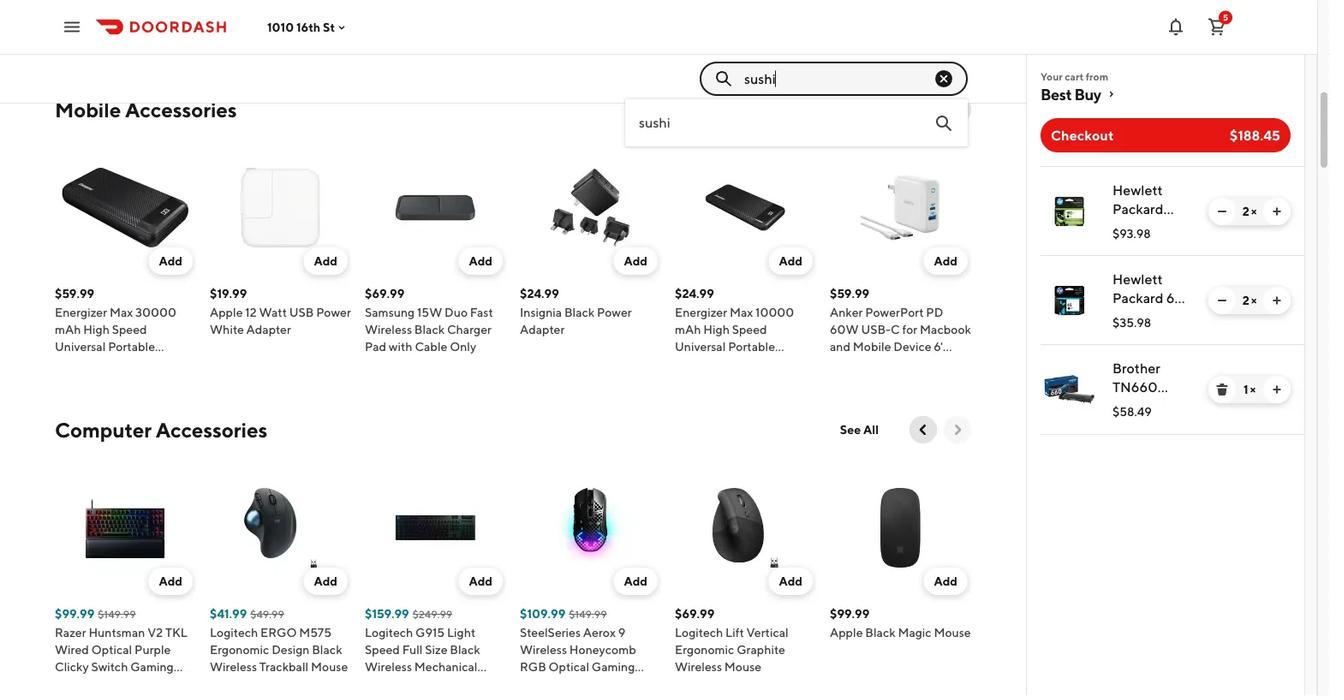 Task type: describe. For each thing, give the bounding box(es) containing it.
$69.99 samsung 15w duo fast wireless black charger pad with cable only
[[365, 287, 493, 354]]

insignia black power adapter image
[[520, 137, 662, 279]]

add for $24.99 energizer max 10000 mah high speed universal portable charger black power bank with lcd display
[[779, 254, 803, 268]]

hewlett packard 65 standard capacity black ink cartridge image
[[1045, 275, 1096, 327]]

2 × for $35.98
[[1243, 294, 1258, 308]]

Search Best Buy search field
[[745, 69, 934, 88]]

rgb
[[520, 660, 547, 674]]

mobile inside the $59.99 anker powerport pd 60w usb-c for macbook and mobile device 6' white changer with cable
[[853, 340, 892, 354]]

with inside $69.99 samsung 15w duo fast wireless black charger pad with cable only
[[389, 340, 413, 354]]

5 button
[[1201, 10, 1235, 44]]

mobile accessories link
[[55, 96, 237, 123]]

duo
[[445, 306, 468, 320]]

anker powerport pd 60w usb-c for macbook and mobile device 6' white changer with cable image
[[830, 137, 972, 279]]

v2
[[148, 626, 163, 640]]

logitech for $159.99
[[365, 626, 413, 640]]

anker
[[830, 306, 863, 320]]

15w
[[417, 306, 442, 320]]

size
[[425, 643, 448, 657]]

$59.99 for energizer
[[55, 287, 94, 301]]

see all
[[841, 423, 879, 437]]

$58.49
[[1113, 405, 1152, 419]]

changer
[[867, 357, 914, 371]]

$109.99 $149.99 steelseries aerox 9 wireless honeycomb rgb optical gaming black mouse
[[520, 607, 637, 692]]

$19.99 apple 12 watt usb power white adapter
[[210, 287, 351, 337]]

computer
[[55, 418, 152, 442]]

remove item from cart image
[[1216, 383, 1230, 397]]

$24.99 insignia black power adapter
[[520, 287, 632, 337]]

2 for $35.98
[[1243, 294, 1250, 308]]

5
[[1224, 12, 1229, 22]]

razer
[[55, 626, 86, 640]]

lcd for energizer max 10000 mah high speed universal portable charger black power bank with lcd display
[[732, 374, 756, 388]]

1
[[1244, 383, 1249, 397]]

$149.99 for huntsman
[[98, 608, 136, 620]]

$24.99 for $24.99 energizer max 10000 mah high speed universal portable charger black power bank with lcd display
[[675, 287, 715, 301]]

wireless inside $69.99 samsung 15w duo fast wireless black charger pad with cable only
[[365, 323, 412, 337]]

wireless inside $159.99 $249.99 logitech g915 light speed full size black wireless mechanical gaming keyboard
[[365, 660, 412, 674]]

mouse inside $99.99 apple black magic mouse
[[935, 626, 972, 640]]

$35.98
[[1113, 316, 1152, 330]]

remove one from cart image for $35.98
[[1216, 294, 1230, 308]]

pad
[[365, 340, 387, 354]]

$188.45
[[1230, 127, 1281, 144]]

$109.99
[[520, 607, 566, 621]]

open menu image
[[62, 17, 82, 37]]

wired
[[55, 643, 89, 657]]

display for energizer max 10000 mah high speed universal portable charger black power bank with lcd display
[[759, 374, 799, 388]]

$99.99 apple black magic mouse
[[830, 607, 972, 640]]

graphite
[[737, 643, 786, 657]]

add for $59.99 anker powerport pd 60w usb-c for macbook and mobile device 6' white changer with cable
[[934, 254, 958, 268]]

black inside $59.99 energizer max 30000 mah high speed universal portable charger black power bank with lcd display
[[102, 357, 132, 371]]

$99.99 $149.99 razer huntsman v2 tkl wired optical purple clicky switch gaming black keyboard
[[55, 607, 187, 692]]

mah for energizer max 10000 mah high speed universal portable charger black power bank with lcd display
[[675, 323, 701, 337]]

notification bell image
[[1166, 17, 1187, 37]]

lift
[[726, 626, 745, 640]]

best buy link
[[1041, 84, 1292, 105]]

optical inside $99.99 $149.99 razer huntsman v2 tkl wired optical purple clicky switch gaming black keyboard
[[91, 643, 132, 657]]

cable inside the $59.99 anker powerport pd 60w usb-c for macbook and mobile device 6' white changer with cable
[[830, 374, 863, 388]]

device
[[894, 340, 932, 354]]

powerport
[[866, 306, 924, 320]]

charger inside $69.99 samsung 15w duo fast wireless black charger pad with cable only
[[447, 323, 492, 337]]

your
[[1041, 70, 1063, 82]]

steelseries aerox 9 wireless honeycomb rgb optical gaming black mouse image
[[520, 458, 662, 599]]

design
[[272, 643, 310, 657]]

st
[[323, 20, 335, 34]]

charger for energizer max 30000 mah high speed universal portable charger black power bank with lcd display
[[55, 357, 99, 371]]

white inside "$19.99 apple 12 watt usb power white adapter"
[[210, 323, 244, 337]]

$249.99
[[413, 608, 453, 620]]

$49.99
[[250, 608, 284, 620]]

mah for energizer max 30000 mah high speed universal portable charger black power bank with lcd display
[[55, 323, 81, 337]]

cable inside $69.99 samsung 15w duo fast wireless black charger pad with cable only
[[415, 340, 448, 354]]

see
[[841, 423, 861, 437]]

logitech for $41.99
[[210, 626, 258, 640]]

black inside $99.99 apple black magic mouse
[[866, 626, 896, 640]]

huntsman
[[89, 626, 145, 640]]

1010 16th st button
[[267, 20, 349, 34]]

$69.99 for $69.99 samsung 15w duo fast wireless black charger pad with cable only
[[365, 287, 405, 301]]

mechanical
[[415, 660, 478, 674]]

$93.98
[[1113, 227, 1152, 241]]

$24.99 energizer max 10000 mah high speed universal portable charger black power bank with lcd display
[[675, 287, 799, 388]]

$59.99 for anker
[[830, 287, 870, 301]]

wireless inside $109.99 $149.99 steelseries aerox 9 wireless honeycomb rgb optical gaming black mouse
[[520, 643, 567, 657]]

usb-
[[862, 323, 891, 337]]

for
[[903, 323, 918, 337]]

full
[[403, 643, 423, 657]]

max for 10000
[[730, 306, 754, 320]]

purple
[[135, 643, 171, 657]]

$69.99 for $69.99 logitech lift vertical ergonomic graphite wireless mouse
[[675, 607, 715, 621]]

wireless inside $69.99 logitech lift vertical ergonomic graphite wireless mouse
[[675, 660, 722, 674]]

9
[[619, 626, 626, 640]]

mouse inside $109.99 $149.99 steelseries aerox 9 wireless honeycomb rgb optical gaming black mouse
[[553, 677, 590, 692]]

mobile accessories
[[55, 97, 237, 122]]

mouse inside $41.99 $49.99 logitech ergo m575 ergonomic design black wireless trackball mouse
[[311, 660, 348, 674]]

keyboard inside $99.99 $149.99 razer huntsman v2 tkl wired optical purple clicky switch gaming black keyboard
[[87, 677, 141, 692]]

optical inside $109.99 $149.99 steelseries aerox 9 wireless honeycomb rgb optical gaming black mouse
[[549, 660, 590, 674]]

universal for $24.99
[[675, 340, 726, 354]]

magic
[[898, 626, 932, 640]]

tkl
[[165, 626, 187, 640]]

with inside $24.99 energizer max 10000 mah high speed universal portable charger black power bank with lcd display
[[706, 374, 729, 388]]

checkout
[[1052, 127, 1114, 144]]

0 horizontal spatial mobile
[[55, 97, 121, 122]]

add for $99.99 apple black magic mouse
[[934, 575, 958, 589]]

ergonomic inside $41.99 $49.99 logitech ergo m575 ergonomic design black wireless trackball mouse
[[210, 643, 269, 657]]

see all link
[[830, 417, 890, 444]]

vertical
[[747, 626, 789, 640]]

bank for $24.99 energizer max 10000 mah high speed universal portable charger black power bank with lcd display
[[675, 374, 703, 388]]

accessories for computer accessories
[[156, 418, 268, 442]]

add for $19.99 apple 12 watt usb power white adapter
[[314, 254, 338, 268]]

next button of carousel image
[[950, 422, 967, 439]]

$99.99 for black
[[830, 607, 870, 621]]

cart
[[1065, 70, 1084, 82]]

watt
[[259, 306, 287, 320]]

16th
[[296, 20, 321, 34]]

logitech inside $69.99 logitech lift vertical ergonomic graphite wireless mouse
[[675, 626, 724, 640]]

hewlett packard high-yield 910xl black ink cartridge image
[[1045, 186, 1096, 237]]

all
[[864, 423, 879, 437]]

$99.99 for razer
[[55, 607, 95, 621]]

add for $41.99 $49.99 logitech ergo m575 ergonomic design black wireless trackball mouse
[[314, 575, 338, 589]]

pd
[[927, 306, 944, 320]]

apple black magic mouse image
[[830, 458, 972, 599]]

black inside $109.99 $149.99 steelseries aerox 9 wireless honeycomb rgb optical gaming black mouse
[[520, 677, 550, 692]]

$41.99
[[210, 607, 247, 621]]

samsung
[[365, 306, 415, 320]]

10000
[[756, 306, 795, 320]]

bank for $59.99 energizer max 30000 mah high speed universal portable charger black power bank with lcd display
[[55, 374, 83, 388]]

$159.99
[[365, 607, 409, 621]]

insignia
[[520, 306, 562, 320]]

2 × for $93.98
[[1243, 204, 1258, 219]]

1010 16th st
[[267, 20, 335, 34]]

computer accessories
[[55, 418, 268, 442]]

black inside $41.99 $49.99 logitech ergo m575 ergonomic design black wireless trackball mouse
[[312, 643, 342, 657]]

add for $69.99 logitech lift vertical ergonomic graphite wireless mouse
[[779, 575, 803, 589]]

$24.99 for $24.99 insignia black power adapter
[[520, 287, 559, 301]]

1010
[[267, 20, 294, 34]]

computer accessories link
[[55, 417, 268, 444]]

sushi
[[639, 114, 671, 131]]

speed for 30000
[[112, 323, 147, 337]]

6'
[[934, 340, 944, 354]]

high for $59.99
[[83, 323, 110, 337]]



Task type: locate. For each thing, give the bounding box(es) containing it.
black inside $24.99 insignia black power adapter
[[565, 306, 595, 320]]

1 logitech from the left
[[210, 626, 258, 640]]

$24.99 inside $24.99 energizer max 10000 mah high speed universal portable charger black power bank with lcd display
[[675, 287, 715, 301]]

2 add one to cart image from the top
[[1271, 294, 1285, 308]]

0 horizontal spatial ergonomic
[[210, 643, 269, 657]]

add for $109.99 $149.99 steelseries aerox 9 wireless honeycomb rgb optical gaming black mouse
[[624, 575, 648, 589]]

0 horizontal spatial apple
[[210, 306, 243, 320]]

1 ergonomic from the left
[[210, 643, 269, 657]]

add up 9
[[624, 575, 648, 589]]

with inside $59.99 energizer max 30000 mah high speed universal portable charger black power bank with lcd display
[[85, 374, 109, 388]]

energizer max 10000 mah high speed universal portable charger black power bank with lcd display image
[[675, 137, 817, 279]]

1 vertical spatial accessories
[[156, 418, 268, 442]]

2 display from the left
[[759, 374, 799, 388]]

mouse right magic
[[935, 626, 972, 640]]

keyboard down mechanical
[[411, 677, 464, 692]]

2 2 × from the top
[[1243, 294, 1258, 308]]

keyboard down switch
[[87, 677, 141, 692]]

0 horizontal spatial $69.99
[[365, 287, 405, 301]]

add up 10000
[[779, 254, 803, 268]]

power inside "$19.99 apple 12 watt usb power white adapter"
[[316, 306, 351, 320]]

logitech
[[210, 626, 258, 640], [365, 626, 413, 640], [675, 626, 724, 640]]

lcd up computer
[[111, 374, 136, 388]]

optical right rgb
[[549, 660, 590, 674]]

0 vertical spatial optical
[[91, 643, 132, 657]]

add one to cart image for $35.98
[[1271, 294, 1285, 308]]

energizer for $59.99
[[55, 306, 107, 320]]

2 horizontal spatial speed
[[732, 323, 768, 337]]

mouse
[[935, 626, 972, 640], [311, 660, 348, 674], [725, 660, 762, 674], [553, 677, 590, 692]]

0 horizontal spatial white
[[210, 323, 244, 337]]

1 horizontal spatial max
[[730, 306, 754, 320]]

logitech inside $159.99 $249.99 logitech g915 light speed full size black wireless mechanical gaming keyboard
[[365, 626, 413, 640]]

add for $159.99 $249.99 logitech g915 light speed full size black wireless mechanical gaming keyboard
[[469, 575, 493, 589]]

$69.99 logitech lift vertical ergonomic graphite wireless mouse
[[675, 607, 789, 674]]

portable for 30000
[[108, 340, 155, 354]]

add up vertical
[[779, 575, 803, 589]]

0 horizontal spatial adapter
[[246, 323, 291, 337]]

2 ergonomic from the left
[[675, 643, 735, 657]]

1 $24.99 from the left
[[520, 287, 559, 301]]

1 portable from the left
[[108, 340, 155, 354]]

1 horizontal spatial display
[[759, 374, 799, 388]]

1 horizontal spatial $24.99
[[675, 287, 715, 301]]

1 horizontal spatial keyboard
[[411, 677, 464, 692]]

portable inside $24.99 energizer max 10000 mah high speed universal portable charger black power bank with lcd display
[[729, 340, 776, 354]]

black inside $69.99 samsung 15w duo fast wireless black charger pad with cable only
[[415, 323, 445, 337]]

lcd inside $24.99 energizer max 10000 mah high speed universal portable charger black power bank with lcd display
[[732, 374, 756, 388]]

adapter down the insignia
[[520, 323, 565, 337]]

0 vertical spatial cable
[[415, 340, 448, 354]]

2 mah from the left
[[675, 323, 701, 337]]

previous button of carousel image
[[915, 422, 932, 439]]

apple left magic
[[830, 626, 863, 640]]

1 vertical spatial add one to cart image
[[1271, 294, 1285, 308]]

logitech ergo m575 ergonomic design black wireless trackball mouse image
[[210, 458, 351, 599]]

60w
[[830, 323, 859, 337]]

0 horizontal spatial speed
[[112, 323, 147, 337]]

optical up switch
[[91, 643, 132, 657]]

1 horizontal spatial bank
[[675, 374, 703, 388]]

0 vertical spatial mobile
[[55, 97, 121, 122]]

0 horizontal spatial lcd
[[111, 374, 136, 388]]

2 remove one from cart image from the top
[[1216, 294, 1230, 308]]

0 horizontal spatial logitech
[[210, 626, 258, 640]]

1 vertical spatial remove one from cart image
[[1216, 294, 1230, 308]]

0 horizontal spatial bank
[[55, 374, 83, 388]]

2 vertical spatial ×
[[1251, 383, 1256, 397]]

display down 10000
[[759, 374, 799, 388]]

2 $59.99 from the left
[[830, 287, 870, 301]]

add up $24.99 insignia black power adapter
[[624, 254, 648, 268]]

bank
[[55, 374, 83, 388], [675, 374, 703, 388]]

1 vertical spatial white
[[830, 357, 865, 371]]

2 lcd from the left
[[732, 374, 756, 388]]

2 $24.99 from the left
[[675, 287, 715, 301]]

ergo
[[261, 626, 297, 640]]

1 horizontal spatial speed
[[365, 643, 400, 657]]

apple down $19.99
[[210, 306, 243, 320]]

12
[[245, 306, 257, 320]]

1 horizontal spatial apple
[[830, 626, 863, 640]]

1 vertical spatial 2
[[1243, 294, 1250, 308]]

1 horizontal spatial cable
[[830, 374, 863, 388]]

1 max from the left
[[110, 306, 133, 320]]

power down 10000
[[755, 357, 790, 371]]

apple
[[210, 306, 243, 320], [830, 626, 863, 640]]

1 horizontal spatial mobile
[[853, 340, 892, 354]]

add up m575
[[314, 575, 338, 589]]

1 $59.99 from the left
[[55, 287, 94, 301]]

m575
[[299, 626, 332, 640]]

universal
[[55, 340, 106, 354], [675, 340, 726, 354]]

2 horizontal spatial logitech
[[675, 626, 724, 640]]

max left 30000
[[110, 306, 133, 320]]

add for $99.99 $149.99 razer huntsman v2 tkl wired optical purple clicky switch gaming black keyboard
[[159, 575, 183, 589]]

power inside $24.99 energizer max 10000 mah high speed universal portable charger black power bank with lcd display
[[755, 357, 790, 371]]

0 horizontal spatial portable
[[108, 340, 155, 354]]

gaming
[[130, 660, 174, 674], [592, 660, 635, 674], [365, 677, 408, 692]]

add for $24.99 insignia black power adapter
[[624, 254, 648, 268]]

2 portable from the left
[[729, 340, 776, 354]]

accessories
[[125, 97, 237, 122], [156, 418, 268, 442]]

trackball
[[260, 660, 309, 674]]

speed down 30000
[[112, 323, 147, 337]]

keyboard
[[87, 677, 141, 692], [411, 677, 464, 692]]

display up 'computer accessories'
[[138, 374, 178, 388]]

add up tkl
[[159, 575, 183, 589]]

1 horizontal spatial $149.99
[[569, 608, 607, 620]]

1 vertical spatial 2 ×
[[1243, 294, 1258, 308]]

1 2 × from the top
[[1243, 204, 1258, 219]]

apple for apple black magic mouse
[[830, 626, 863, 640]]

with inside the $59.99 anker powerport pd 60w usb-c for macbook and mobile device 6' white changer with cable
[[917, 357, 940, 371]]

speed down 10000
[[732, 323, 768, 337]]

power right usb
[[316, 306, 351, 320]]

g915
[[416, 626, 445, 640]]

1 high from the left
[[83, 323, 110, 337]]

speed inside $59.99 energizer max 30000 mah high speed universal portable charger black power bank with lcd display
[[112, 323, 147, 337]]

add up 30000
[[159, 254, 183, 268]]

cable left only
[[415, 340, 448, 354]]

2 energizer from the left
[[675, 306, 728, 320]]

0 horizontal spatial $24.99
[[520, 287, 559, 301]]

cable down and
[[830, 374, 863, 388]]

white inside the $59.99 anker powerport pd 60w usb-c for macbook and mobile device 6' white changer with cable
[[830, 357, 865, 371]]

ergonomic down lift
[[675, 643, 735, 657]]

1 remove one from cart image from the top
[[1216, 205, 1230, 219]]

0 horizontal spatial optical
[[91, 643, 132, 657]]

brother tn660 high-yield black toner cartridge image
[[1045, 364, 1096, 416]]

2 2 from the top
[[1243, 294, 1250, 308]]

max left 10000
[[730, 306, 754, 320]]

0 horizontal spatial max
[[110, 306, 133, 320]]

logitech left lift
[[675, 626, 724, 640]]

charger for energizer max 10000 mah high speed universal portable charger black power bank with lcd display
[[675, 357, 720, 371]]

universal inside $24.99 energizer max 10000 mah high speed universal portable charger black power bank with lcd display
[[675, 340, 726, 354]]

mobile down usb-
[[853, 340, 892, 354]]

white down and
[[830, 357, 865, 371]]

portable down 10000
[[729, 340, 776, 354]]

charger inside $59.99 energizer max 30000 mah high speed universal portable charger black power bank with lcd display
[[55, 357, 99, 371]]

1 vertical spatial cable
[[830, 374, 863, 388]]

$59.99 anker powerport pd 60w usb-c for macbook and mobile device 6' white changer with cable
[[830, 287, 972, 388]]

only
[[450, 340, 477, 354]]

optical
[[91, 643, 132, 657], [549, 660, 590, 674]]

1 horizontal spatial portable
[[729, 340, 776, 354]]

0 horizontal spatial mah
[[55, 323, 81, 337]]

display for energizer max 30000 mah high speed universal portable charger black power bank with lcd display
[[138, 374, 178, 388]]

2 logitech from the left
[[365, 626, 413, 640]]

mobile down open menu image
[[55, 97, 121, 122]]

1 energizer from the left
[[55, 306, 107, 320]]

$69.99 inside $69.99 logitech lift vertical ergonomic graphite wireless mouse
[[675, 607, 715, 621]]

1 mah from the left
[[55, 323, 81, 337]]

2 $99.99 from the left
[[830, 607, 870, 621]]

$149.99 up huntsman at the bottom left
[[98, 608, 136, 620]]

1 horizontal spatial $59.99
[[830, 287, 870, 301]]

best
[[1041, 85, 1072, 103]]

list
[[1028, 166, 1305, 435]]

1 horizontal spatial $99.99
[[830, 607, 870, 621]]

ergonomic inside $69.99 logitech lift vertical ergonomic graphite wireless mouse
[[675, 643, 735, 657]]

mouse down m575
[[311, 660, 348, 674]]

power right the insignia
[[597, 306, 632, 320]]

1 horizontal spatial optical
[[549, 660, 590, 674]]

3 logitech from the left
[[675, 626, 724, 640]]

0 vertical spatial 2
[[1243, 204, 1250, 219]]

add for $59.99 energizer max 30000 mah high speed universal portable charger black power bank with lcd display
[[159, 254, 183, 268]]

$99.99 inside $99.99 apple black magic mouse
[[830, 607, 870, 621]]

adapter
[[246, 323, 291, 337], [520, 323, 565, 337]]

logitech inside $41.99 $49.99 logitech ergo m575 ergonomic design black wireless trackball mouse
[[210, 626, 258, 640]]

1 horizontal spatial gaming
[[365, 677, 408, 692]]

bank inside $24.99 energizer max 10000 mah high speed universal portable charger black power bank with lcd display
[[675, 374, 703, 388]]

$24.99
[[520, 287, 559, 301], [675, 287, 715, 301]]

black inside $159.99 $249.99 logitech g915 light speed full size black wireless mechanical gaming keyboard
[[450, 643, 480, 657]]

display
[[138, 374, 178, 388], [759, 374, 799, 388]]

ergonomic
[[210, 643, 269, 657], [675, 643, 735, 657]]

speed left full
[[365, 643, 400, 657]]

$99.99
[[55, 607, 95, 621], [830, 607, 870, 621]]

white down $19.99
[[210, 323, 244, 337]]

0 vertical spatial ×
[[1252, 204, 1258, 219]]

1 add one to cart image from the top
[[1271, 205, 1285, 219]]

×
[[1252, 204, 1258, 219], [1252, 294, 1258, 308], [1251, 383, 1256, 397]]

1 $99.99 from the left
[[55, 607, 95, 621]]

$149.99 for aerox
[[569, 608, 607, 620]]

portable
[[108, 340, 155, 354], [729, 340, 776, 354]]

1 adapter from the left
[[246, 323, 291, 337]]

2 bank from the left
[[675, 374, 703, 388]]

gaming down purple
[[130, 660, 174, 674]]

add up fast
[[469, 254, 493, 268]]

aerox
[[583, 626, 616, 640]]

high for $24.99
[[704, 323, 730, 337]]

2 ×
[[1243, 204, 1258, 219], [1243, 294, 1258, 308]]

apple for apple 12 watt usb power white adapter
[[210, 306, 243, 320]]

max for 30000
[[110, 306, 133, 320]]

mah inside $59.99 energizer max 30000 mah high speed universal portable charger black power bank with lcd display
[[55, 323, 81, 337]]

$149.99 up aerox
[[569, 608, 607, 620]]

$149.99 inside $99.99 $149.99 razer huntsman v2 tkl wired optical purple clicky switch gaming black keyboard
[[98, 608, 136, 620]]

speed
[[112, 323, 147, 337], [732, 323, 768, 337], [365, 643, 400, 657]]

0 horizontal spatial $149.99
[[98, 608, 136, 620]]

0 horizontal spatial universal
[[55, 340, 106, 354]]

black
[[565, 306, 595, 320], [415, 323, 445, 337], [102, 357, 132, 371], [722, 357, 753, 371], [866, 626, 896, 640], [312, 643, 342, 657], [450, 643, 480, 657], [55, 677, 85, 692], [520, 677, 550, 692]]

honeycomb
[[570, 643, 637, 657]]

c
[[891, 323, 900, 337]]

razer huntsman v2 tkl wired optical purple clicky switch gaming black keyboard image
[[55, 458, 196, 599]]

gaming inside $109.99 $149.99 steelseries aerox 9 wireless honeycomb rgb optical gaming black mouse
[[592, 660, 635, 674]]

max inside $59.99 energizer max 30000 mah high speed universal portable charger black power bank with lcd display
[[110, 306, 133, 320]]

$159.99 $249.99 logitech g915 light speed full size black wireless mechanical gaming keyboard
[[365, 607, 480, 692]]

charger
[[447, 323, 492, 337], [55, 357, 99, 371], [675, 357, 720, 371]]

0 vertical spatial white
[[210, 323, 244, 337]]

1 vertical spatial $69.99
[[675, 607, 715, 621]]

0 vertical spatial $69.99
[[365, 287, 405, 301]]

2 horizontal spatial charger
[[675, 357, 720, 371]]

1 horizontal spatial universal
[[675, 340, 726, 354]]

adapter down watt
[[246, 323, 291, 337]]

energizer for $24.99
[[675, 306, 728, 320]]

speed for 10000
[[732, 323, 768, 337]]

portable inside $59.99 energizer max 30000 mah high speed universal portable charger black power bank with lcd display
[[108, 340, 155, 354]]

1 2 from the top
[[1243, 204, 1250, 219]]

2 horizontal spatial gaming
[[592, 660, 635, 674]]

and
[[830, 340, 851, 354]]

1 vertical spatial mobile
[[853, 340, 892, 354]]

2 $149.99 from the left
[[569, 608, 607, 620]]

add up $99.99 apple black magic mouse
[[934, 575, 958, 589]]

0 horizontal spatial gaming
[[130, 660, 174, 674]]

1 bank from the left
[[55, 374, 83, 388]]

with
[[389, 340, 413, 354], [917, 357, 940, 371], [85, 374, 109, 388], [706, 374, 729, 388]]

1 lcd from the left
[[111, 374, 136, 388]]

0 horizontal spatial charger
[[55, 357, 99, 371]]

logitech down $159.99
[[365, 626, 413, 640]]

1 display from the left
[[138, 374, 178, 388]]

$59.99
[[55, 287, 94, 301], [830, 287, 870, 301]]

fast
[[470, 306, 493, 320]]

logitech lift vertical ergonomic graphite wireless mouse image
[[675, 458, 817, 599]]

list containing 2 ×
[[1028, 166, 1305, 435]]

1 horizontal spatial logitech
[[365, 626, 413, 640]]

switch
[[91, 660, 128, 674]]

light
[[447, 626, 476, 640]]

add up "light"
[[469, 575, 493, 589]]

1 horizontal spatial adapter
[[520, 323, 565, 337]]

gaming inside $99.99 $149.99 razer huntsman v2 tkl wired optical purple clicky switch gaming black keyboard
[[130, 660, 174, 674]]

1 universal from the left
[[55, 340, 106, 354]]

wireless inside $41.99 $49.99 logitech ergo m575 ergonomic design black wireless trackball mouse
[[210, 660, 257, 674]]

2 high from the left
[[704, 323, 730, 337]]

mah inside $24.99 energizer max 10000 mah high speed universal portable charger black power bank with lcd display
[[675, 323, 701, 337]]

apple 12 watt usb power white adapter image
[[210, 137, 351, 279]]

logitech g915 light speed full size black wireless mechanical gaming keyboard image
[[365, 458, 506, 599]]

black inside $99.99 $149.99 razer huntsman v2 tkl wired optical purple clicky switch gaming black keyboard
[[55, 677, 85, 692]]

energizer
[[55, 306, 107, 320], [675, 306, 728, 320]]

$59.99 energizer max 30000 mah high speed universal portable charger black power bank with lcd display
[[55, 287, 178, 388]]

portable for 10000
[[729, 340, 776, 354]]

× for $35.98
[[1252, 294, 1258, 308]]

macbook
[[920, 323, 972, 337]]

1 horizontal spatial white
[[830, 357, 865, 371]]

0 vertical spatial accessories
[[125, 97, 237, 122]]

0 horizontal spatial $59.99
[[55, 287, 94, 301]]

remove one from cart image for $93.98
[[1216, 205, 1230, 219]]

2
[[1243, 204, 1250, 219], [1243, 294, 1250, 308]]

add one to cart image
[[1271, 383, 1285, 397]]

wireless
[[365, 323, 412, 337], [520, 643, 567, 657], [210, 660, 257, 674], [365, 660, 412, 674], [675, 660, 722, 674]]

usb
[[289, 306, 314, 320]]

1 vertical spatial ×
[[1252, 294, 1258, 308]]

lcd
[[111, 374, 136, 388], [732, 374, 756, 388]]

accessories for mobile accessories
[[125, 97, 237, 122]]

mobile
[[55, 97, 121, 122], [853, 340, 892, 354]]

$59.99 inside the $59.99 anker powerport pd 60w usb-c for macbook and mobile device 6' white changer with cable
[[830, 287, 870, 301]]

high inside $59.99 energizer max 30000 mah high speed universal portable charger black power bank with lcd display
[[83, 323, 110, 337]]

energizer inside $59.99 energizer max 30000 mah high speed universal portable charger black power bank with lcd display
[[55, 306, 107, 320]]

add for $69.99 samsung 15w duo fast wireless black charger pad with cable only
[[469, 254, 493, 268]]

portable down 30000
[[108, 340, 155, 354]]

mah
[[55, 323, 81, 337], [675, 323, 701, 337]]

0 vertical spatial add one to cart image
[[1271, 205, 1285, 219]]

1 vertical spatial optical
[[549, 660, 590, 674]]

gaming inside $159.99 $249.99 logitech g915 light speed full size black wireless mechanical gaming keyboard
[[365, 677, 408, 692]]

energizer max 30000 mah high speed universal portable charger black power bank with lcd display image
[[55, 137, 196, 279]]

keyboard inside $159.99 $249.99 logitech g915 light speed full size black wireless mechanical gaming keyboard
[[411, 677, 464, 692]]

clicky
[[55, 660, 89, 674]]

5 items, open order cart image
[[1208, 17, 1228, 37]]

add one to cart image
[[1271, 205, 1285, 219], [1271, 294, 1285, 308]]

power
[[316, 306, 351, 320], [597, 306, 632, 320], [134, 357, 169, 371], [755, 357, 790, 371]]

buy
[[1075, 85, 1102, 103]]

add up "$19.99 apple 12 watt usb power white adapter"
[[314, 254, 338, 268]]

mouse inside $69.99 logitech lift vertical ergonomic graphite wireless mouse
[[725, 660, 762, 674]]

add up pd on the top of the page
[[934, 254, 958, 268]]

2 adapter from the left
[[520, 323, 565, 337]]

mouse down graphite
[[725, 660, 762, 674]]

gaming down full
[[365, 677, 408, 692]]

1 horizontal spatial charger
[[447, 323, 492, 337]]

2 for $93.98
[[1243, 204, 1250, 219]]

0 horizontal spatial display
[[138, 374, 178, 388]]

1 vertical spatial apple
[[830, 626, 863, 640]]

$41.99 $49.99 logitech ergo m575 ergonomic design black wireless trackball mouse
[[210, 607, 348, 674]]

best buy
[[1041, 85, 1102, 103]]

universal for $59.99
[[55, 340, 106, 354]]

charger inside $24.99 energizer max 10000 mah high speed universal portable charger black power bank with lcd display
[[675, 357, 720, 371]]

max
[[110, 306, 133, 320], [730, 306, 754, 320]]

gaming for black
[[365, 677, 408, 692]]

display inside $59.99 energizer max 30000 mah high speed universal portable charger black power bank with lcd display
[[138, 374, 178, 388]]

universal inside $59.99 energizer max 30000 mah high speed universal portable charger black power bank with lcd display
[[55, 340, 106, 354]]

lcd down 10000
[[732, 374, 756, 388]]

2 max from the left
[[730, 306, 754, 320]]

logitech down $41.99
[[210, 626, 258, 640]]

0 vertical spatial remove one from cart image
[[1216, 205, 1230, 219]]

$149.99
[[98, 608, 136, 620], [569, 608, 607, 620]]

30000
[[135, 306, 176, 320]]

black inside $24.99 energizer max 10000 mah high speed universal portable charger black power bank with lcd display
[[722, 357, 753, 371]]

1 horizontal spatial lcd
[[732, 374, 756, 388]]

gaming for purple
[[130, 660, 174, 674]]

high inside $24.99 energizer max 10000 mah high speed universal portable charger black power bank with lcd display
[[704, 323, 730, 337]]

$99.99 inside $99.99 $149.99 razer huntsman v2 tkl wired optical purple clicky switch gaming black keyboard
[[55, 607, 95, 621]]

$19.99
[[210, 287, 247, 301]]

0 horizontal spatial high
[[83, 323, 110, 337]]

$149.99 inside $109.99 $149.99 steelseries aerox 9 wireless honeycomb rgb optical gaming black mouse
[[569, 608, 607, 620]]

energizer inside $24.99 energizer max 10000 mah high speed universal portable charger black power bank with lcd display
[[675, 306, 728, 320]]

0 horizontal spatial $99.99
[[55, 607, 95, 621]]

power inside $24.99 insignia black power adapter
[[597, 306, 632, 320]]

your cart from
[[1041, 70, 1109, 82]]

1 $149.99 from the left
[[98, 608, 136, 620]]

gaming down honeycomb
[[592, 660, 635, 674]]

0 horizontal spatial keyboard
[[87, 677, 141, 692]]

adapter inside $24.99 insignia black power adapter
[[520, 323, 565, 337]]

0 horizontal spatial energizer
[[55, 306, 107, 320]]

ergonomic down $41.99
[[210, 643, 269, 657]]

energizer left 10000
[[675, 306, 728, 320]]

$24.99 inside $24.99 insignia black power adapter
[[520, 287, 559, 301]]

remove one from cart image
[[1216, 205, 1230, 219], [1216, 294, 1230, 308]]

$69.99 inside $69.99 samsung 15w duo fast wireless black charger pad with cable only
[[365, 287, 405, 301]]

mouse down honeycomb
[[553, 677, 590, 692]]

speed inside $24.99 energizer max 10000 mah high speed universal portable charger black power bank with lcd display
[[732, 323, 768, 337]]

max inside $24.99 energizer max 10000 mah high speed universal portable charger black power bank with lcd display
[[730, 306, 754, 320]]

× for $93.98
[[1252, 204, 1258, 219]]

display inside $24.99 energizer max 10000 mah high speed universal portable charger black power bank with lcd display
[[759, 374, 799, 388]]

$69.99
[[365, 287, 405, 301], [675, 607, 715, 621]]

0 horizontal spatial cable
[[415, 340, 448, 354]]

steelseries
[[520, 626, 581, 640]]

2 keyboard from the left
[[411, 677, 464, 692]]

adapter inside "$19.99 apple 12 watt usb power white adapter"
[[246, 323, 291, 337]]

1 horizontal spatial $69.99
[[675, 607, 715, 621]]

samsung 15w duo fast wireless black charger pad with cable only image
[[365, 137, 506, 279]]

1 horizontal spatial mah
[[675, 323, 701, 337]]

power inside $59.99 energizer max 30000 mah high speed universal portable charger black power bank with lcd display
[[134, 357, 169, 371]]

1 keyboard from the left
[[87, 677, 141, 692]]

lcd inside $59.99 energizer max 30000 mah high speed universal portable charger black power bank with lcd display
[[111, 374, 136, 388]]

speed inside $159.99 $249.99 logitech g915 light speed full size black wireless mechanical gaming keyboard
[[365, 643, 400, 657]]

energizer left 30000
[[55, 306, 107, 320]]

from
[[1086, 70, 1109, 82]]

$59.99 inside $59.99 energizer max 30000 mah high speed universal portable charger black power bank with lcd display
[[55, 287, 94, 301]]

1 horizontal spatial energizer
[[675, 306, 728, 320]]

1 horizontal spatial high
[[704, 323, 730, 337]]

apple inside $99.99 apple black magic mouse
[[830, 626, 863, 640]]

1 ×
[[1244, 383, 1256, 397]]

1 horizontal spatial ergonomic
[[675, 643, 735, 657]]

2 universal from the left
[[675, 340, 726, 354]]

0 vertical spatial apple
[[210, 306, 243, 320]]

bank inside $59.99 energizer max 30000 mah high speed universal portable charger black power bank with lcd display
[[55, 374, 83, 388]]

add one to cart image for $93.98
[[1271, 205, 1285, 219]]

× for $58.49
[[1251, 383, 1256, 397]]

power down 30000
[[134, 357, 169, 371]]

lcd for energizer max 30000 mah high speed universal portable charger black power bank with lcd display
[[111, 374, 136, 388]]

0 vertical spatial 2 ×
[[1243, 204, 1258, 219]]

apple inside "$19.99 apple 12 watt usb power white adapter"
[[210, 306, 243, 320]]



Task type: vqa. For each thing, say whether or not it's contained in the screenshot.


